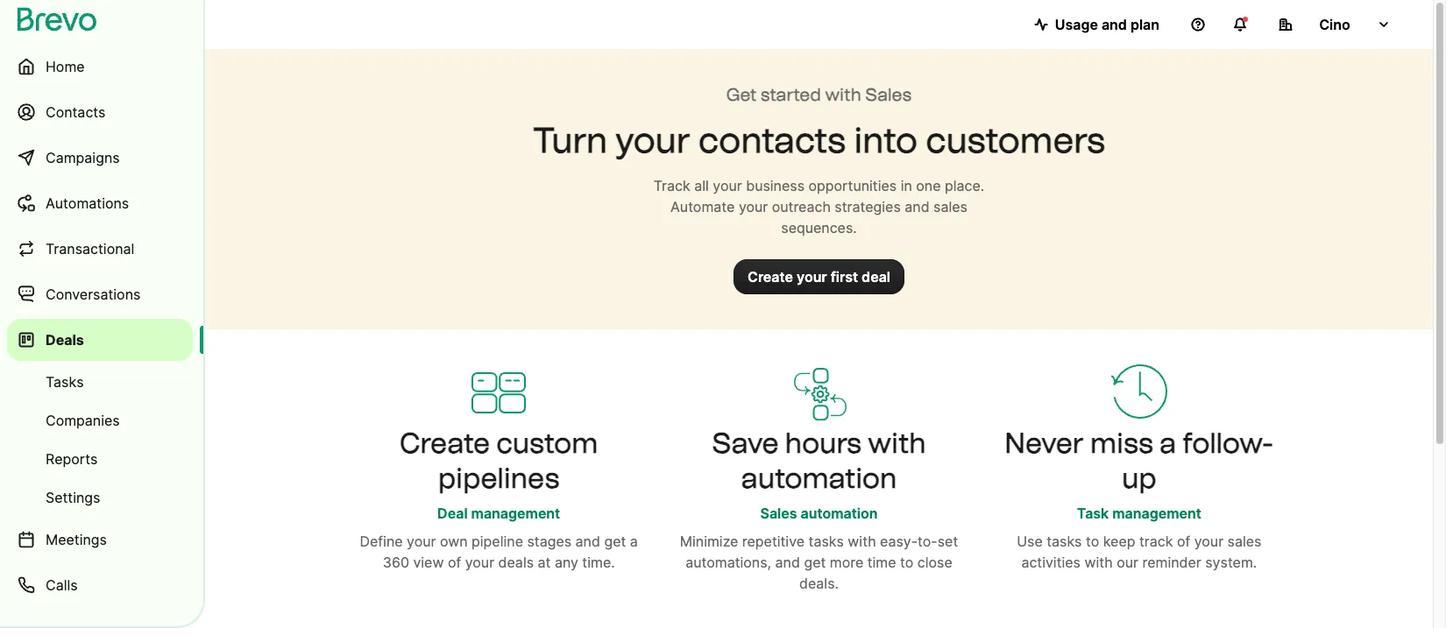Task type: vqa. For each thing, say whether or not it's contained in the screenshot.
Learn
no



Task type: locate. For each thing, give the bounding box(es) containing it.
of inside the use tasks to keep track of your sales activities with our reminder system.
[[1178, 533, 1191, 551]]

1 horizontal spatial management
[[1113, 505, 1202, 523]]

create for create custom pipelines
[[400, 427, 490, 460]]

1 vertical spatial sales
[[1228, 533, 1262, 551]]

own
[[440, 533, 468, 551]]

1 vertical spatial create
[[400, 427, 490, 460]]

0 horizontal spatial to
[[901, 554, 914, 572]]

and
[[1102, 16, 1128, 33], [905, 198, 930, 216], [576, 533, 601, 551], [776, 554, 800, 572]]

and up time.
[[576, 533, 601, 551]]

outreach
[[772, 198, 831, 216]]

meetings
[[46, 531, 107, 549]]

track all your business opportunities in one place. automate your outreach strategies and sales sequences.
[[654, 177, 985, 237]]

cino button
[[1265, 7, 1406, 42]]

management up "track"
[[1113, 505, 1202, 523]]

of
[[1178, 533, 1191, 551], [448, 554, 461, 572]]

a right miss
[[1160, 427, 1177, 460]]

turn
[[533, 119, 608, 161]]

sales inside the track all your business opportunities in one place. automate your outreach strategies and sales sequences.
[[934, 198, 968, 216]]

more
[[830, 554, 864, 572]]

pipeline
[[472, 533, 523, 551]]

1 vertical spatial of
[[448, 554, 461, 572]]

to left 'keep'
[[1086, 533, 1100, 551]]

track
[[654, 177, 691, 195]]

0 horizontal spatial of
[[448, 554, 461, 572]]

opportunities
[[809, 177, 897, 195]]

close
[[918, 554, 953, 572]]

tasks
[[809, 533, 844, 551], [1047, 533, 1082, 551]]

0 horizontal spatial management
[[471, 505, 560, 523]]

1 vertical spatial a
[[630, 533, 638, 551]]

reminder
[[1143, 554, 1202, 572]]

1 tasks from the left
[[809, 533, 844, 551]]

0 vertical spatial get
[[605, 533, 626, 551]]

tasks link
[[7, 365, 193, 400]]

any
[[555, 554, 579, 572]]

of inside define your own pipeline stages and get a 360 view of your deals at any time.
[[448, 554, 461, 572]]

2 management from the left
[[1113, 505, 1202, 523]]

cino
[[1320, 16, 1351, 33]]

to down easy-
[[901, 554, 914, 572]]

1 vertical spatial to
[[901, 554, 914, 572]]

your down business
[[739, 198, 768, 216]]

your
[[616, 119, 691, 161], [713, 177, 742, 195], [739, 198, 768, 216], [797, 268, 828, 286], [407, 533, 436, 551], [1195, 533, 1224, 551], [465, 554, 495, 572]]

management
[[471, 505, 560, 523], [1113, 505, 1202, 523]]

set
[[938, 533, 959, 551]]

with up more
[[848, 533, 877, 551]]

of down the own
[[448, 554, 461, 572]]

get up time.
[[605, 533, 626, 551]]

1 horizontal spatial get
[[804, 554, 826, 572]]

campaigns
[[46, 149, 120, 167]]

save
[[712, 427, 779, 460]]

create down sequences.
[[748, 268, 794, 286]]

2 tasks from the left
[[1047, 533, 1082, 551]]

deal management
[[438, 505, 560, 523]]

sales up system.
[[1228, 533, 1262, 551]]

companies link
[[7, 403, 193, 438]]

1 horizontal spatial a
[[1160, 427, 1177, 460]]

get started with sales
[[727, 84, 912, 105]]

automation up more
[[801, 505, 878, 523]]

sales up repetitive
[[761, 505, 798, 523]]

1 horizontal spatial sales
[[1228, 533, 1262, 551]]

create up pipelines
[[400, 427, 490, 460]]

0 vertical spatial sales
[[934, 198, 968, 216]]

deals
[[46, 331, 84, 349]]

sales up the into
[[866, 84, 912, 105]]

your up system.
[[1195, 533, 1224, 551]]

with right hours
[[868, 427, 926, 460]]

1 horizontal spatial of
[[1178, 533, 1191, 551]]

minimize repetitive tasks with easy-to-set automations, and get more time to close deals.
[[680, 533, 959, 593]]

contacts
[[46, 103, 106, 121]]

to
[[1086, 533, 1100, 551], [901, 554, 914, 572]]

your left first
[[797, 268, 828, 286]]

and down in
[[905, 198, 930, 216]]

transactional link
[[7, 228, 193, 270]]

management for a
[[1113, 505, 1202, 523]]

with
[[826, 84, 862, 105], [868, 427, 926, 460], [848, 533, 877, 551], [1085, 554, 1113, 572]]

0 horizontal spatial create
[[400, 427, 490, 460]]

a left minimize at the bottom of page
[[630, 533, 638, 551]]

repetitive
[[743, 533, 805, 551]]

1 vertical spatial automation
[[801, 505, 878, 523]]

a
[[1160, 427, 1177, 460], [630, 533, 638, 551]]

with left our
[[1085, 554, 1113, 572]]

with inside minimize repetitive tasks with easy-to-set automations, and get more time to close deals.
[[848, 533, 877, 551]]

task
[[1077, 505, 1109, 523]]

transactional
[[46, 240, 134, 258]]

tasks up activities on the right
[[1047, 533, 1082, 551]]

create your first deal
[[748, 268, 891, 286]]

0 horizontal spatial a
[[630, 533, 638, 551]]

customers
[[926, 119, 1106, 161]]

never miss a follow- up
[[1005, 427, 1274, 495]]

settings
[[46, 489, 100, 507]]

sales
[[934, 198, 968, 216], [1228, 533, 1262, 551]]

get
[[605, 533, 626, 551], [804, 554, 826, 572]]

create inside create custom pipelines
[[400, 427, 490, 460]]

1 horizontal spatial sales
[[866, 84, 912, 105]]

hours
[[785, 427, 862, 460]]

1 management from the left
[[471, 505, 560, 523]]

time.
[[583, 554, 615, 572]]

0 vertical spatial a
[[1160, 427, 1177, 460]]

0 vertical spatial of
[[1178, 533, 1191, 551]]

reports
[[46, 451, 98, 468]]

1 vertical spatial get
[[804, 554, 826, 572]]

business
[[746, 177, 805, 195]]

and left plan
[[1102, 16, 1128, 33]]

sales automation
[[761, 505, 878, 523]]

follow-
[[1183, 427, 1274, 460]]

0 vertical spatial to
[[1086, 533, 1100, 551]]

360
[[383, 554, 409, 572]]

your inside "create your first deal" button
[[797, 268, 828, 286]]

one
[[917, 177, 941, 195]]

meetings link
[[7, 519, 193, 561]]

deal
[[862, 268, 891, 286]]

tasks down sales automation
[[809, 533, 844, 551]]

of up reminder
[[1178, 533, 1191, 551]]

automation
[[742, 462, 897, 495], [801, 505, 878, 523]]

sales
[[866, 84, 912, 105], [761, 505, 798, 523]]

0 vertical spatial create
[[748, 268, 794, 286]]

define
[[360, 533, 403, 551]]

get up deals.
[[804, 554, 826, 572]]

your up view
[[407, 533, 436, 551]]

automation up sales automation
[[742, 462, 897, 495]]

sales inside the use tasks to keep track of your sales activities with our reminder system.
[[1228, 533, 1262, 551]]

sales down "place."
[[934, 198, 968, 216]]

create inside button
[[748, 268, 794, 286]]

contacts
[[699, 119, 846, 161]]

your up track
[[616, 119, 691, 161]]

0 horizontal spatial sales
[[761, 505, 798, 523]]

0 horizontal spatial sales
[[934, 198, 968, 216]]

management up pipeline
[[471, 505, 560, 523]]

0 horizontal spatial tasks
[[809, 533, 844, 551]]

1 horizontal spatial create
[[748, 268, 794, 286]]

0 vertical spatial automation
[[742, 462, 897, 495]]

to inside the use tasks to keep track of your sales activities with our reminder system.
[[1086, 533, 1100, 551]]

your right all at the left of the page
[[713, 177, 742, 195]]

0 horizontal spatial get
[[605, 533, 626, 551]]

and down repetitive
[[776, 554, 800, 572]]

1 horizontal spatial to
[[1086, 533, 1100, 551]]

1 horizontal spatial tasks
[[1047, 533, 1082, 551]]



Task type: describe. For each thing, give the bounding box(es) containing it.
automate
[[671, 198, 735, 216]]

management for pipelines
[[471, 505, 560, 523]]

with up turn your contacts into customers
[[826, 84, 862, 105]]

get inside minimize repetitive tasks with easy-to-set automations, and get more time to close deals.
[[804, 554, 826, 572]]

stages
[[527, 533, 572, 551]]

to-
[[918, 533, 938, 551]]

your down pipeline
[[465, 554, 495, 572]]

easy-
[[880, 533, 918, 551]]

usage
[[1055, 16, 1099, 33]]

home link
[[7, 46, 193, 88]]

into
[[854, 119, 918, 161]]

and inside the track all your business opportunities in one place. automate your outreach strategies and sales sequences.
[[905, 198, 930, 216]]

usage and plan
[[1055, 16, 1160, 33]]

tasks
[[46, 374, 84, 391]]

pipelines
[[438, 462, 560, 495]]

calls
[[46, 577, 78, 595]]

at
[[538, 554, 551, 572]]

calls link
[[7, 565, 193, 607]]

never
[[1005, 427, 1084, 460]]

in
[[901, 177, 913, 195]]

get inside define your own pipeline stages and get a 360 view of your deals at any time.
[[605, 533, 626, 551]]

first
[[831, 268, 859, 286]]

contacts link
[[7, 91, 193, 133]]

plan
[[1131, 16, 1160, 33]]

deals link
[[7, 319, 193, 361]]

strategies
[[835, 198, 901, 216]]

minimize
[[680, 533, 739, 551]]

use tasks to keep track of your sales activities with our reminder system.
[[1017, 533, 1262, 572]]

to inside minimize repetitive tasks with easy-to-set automations, and get more time to close deals.
[[901, 554, 914, 572]]

our
[[1117, 554, 1139, 572]]

task management
[[1077, 505, 1202, 523]]

deal
[[438, 505, 468, 523]]

turn your contacts into customers
[[533, 119, 1106, 161]]

and inside define your own pipeline stages and get a 360 view of your deals at any time.
[[576, 533, 601, 551]]

conversations
[[46, 286, 141, 303]]

and inside usage and plan button
[[1102, 16, 1128, 33]]

0 vertical spatial sales
[[866, 84, 912, 105]]

place.
[[945, 177, 985, 195]]

with inside save hours with automation
[[868, 427, 926, 460]]

up
[[1122, 462, 1157, 495]]

and inside minimize repetitive tasks with easy-to-set automations, and get more time to close deals.
[[776, 554, 800, 572]]

campaigns link
[[7, 137, 193, 179]]

a inside define your own pipeline stages and get a 360 view of your deals at any time.
[[630, 533, 638, 551]]

sequences.
[[782, 219, 857, 237]]

companies
[[46, 412, 120, 430]]

create for create your first deal
[[748, 268, 794, 286]]

miss
[[1091, 427, 1154, 460]]

create custom pipelines
[[400, 427, 598, 495]]

1 vertical spatial sales
[[761, 505, 798, 523]]

tasks inside minimize repetitive tasks with easy-to-set automations, and get more time to close deals.
[[809, 533, 844, 551]]

activities
[[1022, 554, 1081, 572]]

your inside the use tasks to keep track of your sales activities with our reminder system.
[[1195, 533, 1224, 551]]

settings link
[[7, 481, 193, 516]]

keep
[[1104, 533, 1136, 551]]

tasks inside the use tasks to keep track of your sales activities with our reminder system.
[[1047, 533, 1082, 551]]

custom
[[497, 427, 598, 460]]

get
[[727, 84, 757, 105]]

reports link
[[7, 442, 193, 477]]

save hours with automation
[[712, 427, 926, 495]]

time
[[868, 554, 897, 572]]

automations
[[46, 195, 129, 212]]

with inside the use tasks to keep track of your sales activities with our reminder system.
[[1085, 554, 1113, 572]]

automations link
[[7, 182, 193, 224]]

create your first deal button
[[734, 260, 905, 295]]

started
[[761, 84, 822, 105]]

system.
[[1206, 554, 1258, 572]]

view
[[413, 554, 444, 572]]

usage and plan button
[[1020, 7, 1174, 42]]

home
[[46, 58, 85, 75]]

deals
[[499, 554, 534, 572]]

deals.
[[800, 575, 839, 593]]

a inside never miss a follow- up
[[1160, 427, 1177, 460]]

define your own pipeline stages and get a 360 view of your deals at any time.
[[360, 533, 638, 572]]

track
[[1140, 533, 1174, 551]]

automation inside save hours with automation
[[742, 462, 897, 495]]

conversations link
[[7, 274, 193, 316]]

all
[[695, 177, 709, 195]]

automations,
[[686, 554, 772, 572]]

use
[[1017, 533, 1043, 551]]



